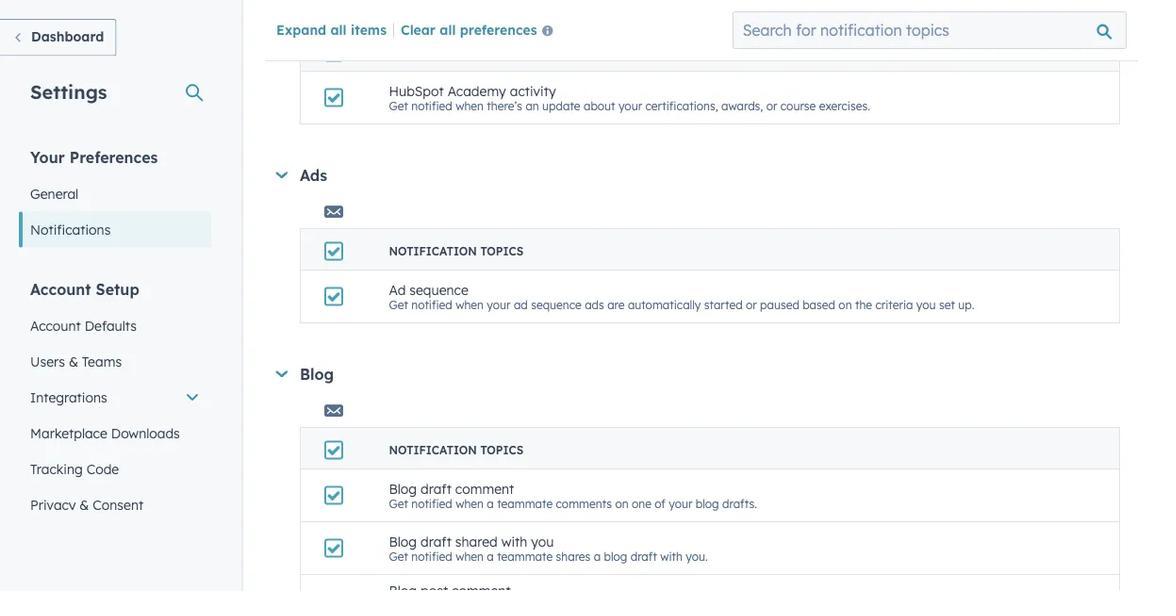 Task type: vqa. For each thing, say whether or not it's contained in the screenshot.
chat related to Set up Chat
no



Task type: describe. For each thing, give the bounding box(es) containing it.
get inside blog draft shared with you get notified when a teammate shares a blog draft with you.
[[389, 550, 408, 564]]

up.
[[959, 298, 975, 312]]

notified inside blog draft comment get notified when a teammate comments on one of your blog drafts.
[[412, 497, 453, 511]]

a right shares
[[594, 550, 601, 564]]

criteria
[[876, 298, 914, 312]]

privacy & consent link
[[19, 487, 211, 523]]

about
[[584, 99, 616, 113]]

your preferences
[[30, 148, 158, 167]]

teams
[[82, 353, 122, 370]]

1 horizontal spatial with
[[661, 550, 683, 564]]

set
[[940, 298, 956, 312]]

privacy
[[30, 497, 76, 513]]

draft down one
[[631, 550, 657, 564]]

account setup
[[30, 280, 139, 299]]

blog inside blog draft comment get notified when a teammate comments on one of your blog drafts.
[[696, 497, 720, 511]]

update
[[543, 99, 581, 113]]

& for users
[[69, 353, 78, 370]]

account setup element
[[19, 279, 211, 559]]

expand all items
[[276, 21, 387, 38]]

blog for blog draft shared with you get notified when a teammate shares a blog draft with you.
[[389, 533, 417, 550]]

certifications,
[[646, 99, 719, 113]]

all for clear
[[440, 21, 456, 38]]

blog draft comment get notified when a teammate comments on one of your blog drafts.
[[389, 480, 758, 511]]

marketplace downloads
[[30, 425, 180, 442]]

ads
[[585, 298, 605, 312]]

marketplace downloads link
[[19, 416, 211, 451]]

draft for comment
[[421, 480, 452, 497]]

drafts.
[[723, 497, 758, 511]]

tracking code link
[[19, 451, 211, 487]]

comments
[[556, 497, 612, 511]]

caret image for ads
[[276, 172, 288, 178]]

or inside hubspot academy activity get notified when there's an update about your certifications, awards, or course exercises.
[[767, 99, 778, 113]]

ad
[[514, 298, 528, 312]]

notified inside ad sequence get notified when your ad sequence ads are automatically started or paused based on the criteria you set up.
[[412, 298, 453, 312]]

blog inside blog draft shared with you get notified when a teammate shares a blog draft with you.
[[604, 550, 628, 564]]

general link
[[19, 176, 211, 212]]

topics for ads
[[481, 244, 524, 259]]

academy
[[448, 82, 506, 99]]

hubspot
[[389, 82, 444, 99]]

there's
[[487, 99, 523, 113]]

a down comment
[[487, 550, 494, 564]]

blog button
[[275, 365, 1121, 384]]

clear all preferences button
[[401, 20, 561, 42]]

& for privacy
[[80, 497, 89, 513]]

automatically
[[628, 298, 701, 312]]

get inside hubspot academy activity get notified when there's an update about your certifications, awards, or course exercises.
[[389, 99, 408, 113]]

Search for notification topics search field
[[733, 11, 1127, 49]]

1 horizontal spatial sequence
[[531, 298, 582, 312]]

ad sequence get notified when your ad sequence ads are automatically started or paused based on the criteria you set up.
[[389, 281, 975, 312]]

notification topics for ads
[[389, 244, 524, 259]]

consent
[[93, 497, 144, 513]]

code
[[87, 461, 119, 477]]

clear all preferences
[[401, 21, 537, 38]]

notification for blog
[[389, 443, 477, 458]]

notified inside blog draft shared with you get notified when a teammate shares a blog draft with you.
[[412, 550, 453, 564]]

when inside blog draft comment get notified when a teammate comments on one of your blog drafts.
[[456, 497, 484, 511]]

activity
[[510, 82, 556, 99]]

downloads
[[111, 425, 180, 442]]

integrations
[[30, 389, 107, 406]]

account defaults link
[[19, 308, 211, 344]]

blog for blog
[[300, 365, 334, 384]]

your inside ad sequence get notified when your ad sequence ads are automatically started or paused based on the criteria you set up.
[[487, 298, 511, 312]]

account defaults
[[30, 317, 137, 334]]

integrations button
[[19, 380, 211, 416]]

started
[[705, 298, 743, 312]]

ads button
[[275, 166, 1121, 185]]

account for account defaults
[[30, 317, 81, 334]]

expand
[[276, 21, 327, 38]]



Task type: locate. For each thing, give the bounding box(es) containing it.
expand all items button
[[276, 21, 387, 38]]

1 vertical spatial blog
[[604, 550, 628, 564]]

shared
[[456, 533, 498, 550]]

when
[[456, 99, 484, 113], [456, 298, 484, 312], [456, 497, 484, 511], [456, 550, 484, 564]]

account for account setup
[[30, 280, 91, 299]]

you inside ad sequence get notified when your ad sequence ads are automatically started or paused based on the criteria you set up.
[[917, 298, 936, 312]]

2 caret image from the top
[[276, 371, 288, 378]]

get inside blog draft comment get notified when a teammate comments on one of your blog drafts.
[[389, 497, 408, 511]]

with right shared
[[502, 533, 528, 550]]

draft inside blog draft comment get notified when a teammate comments on one of your blog drafts.
[[421, 480, 452, 497]]

teammate left shares
[[497, 550, 553, 564]]

0 vertical spatial or
[[767, 99, 778, 113]]

2 vertical spatial topics
[[481, 443, 524, 458]]

or
[[767, 99, 778, 113], [746, 298, 757, 312]]

1 vertical spatial blog
[[389, 480, 417, 497]]

caret image inside ads dropdown button
[[276, 172, 288, 178]]

0 vertical spatial blog
[[300, 365, 334, 384]]

with
[[502, 533, 528, 550], [661, 550, 683, 564]]

users
[[30, 353, 65, 370]]

caret image
[[276, 172, 288, 178], [276, 371, 288, 378]]

1 caret image from the top
[[276, 172, 288, 178]]

when left ad
[[456, 298, 484, 312]]

0 vertical spatial notification
[[389, 45, 477, 59]]

0 vertical spatial caret image
[[276, 172, 288, 178]]

your left ad
[[487, 298, 511, 312]]

2 notification topics from the top
[[389, 244, 524, 259]]

0 vertical spatial on
[[839, 298, 853, 312]]

tracking
[[30, 461, 83, 477]]

teammate inside blog draft shared with you get notified when a teammate shares a blog draft with you.
[[497, 550, 553, 564]]

1 get from the top
[[389, 99, 408, 113]]

1 vertical spatial account
[[30, 317, 81, 334]]

of
[[655, 497, 666, 511]]

you inside blog draft shared with you get notified when a teammate shares a blog draft with you.
[[531, 533, 554, 550]]

teammate
[[497, 497, 553, 511], [497, 550, 553, 564]]

preferences
[[70, 148, 158, 167]]

a
[[487, 497, 494, 511], [487, 550, 494, 564], [594, 550, 601, 564]]

2 all from the left
[[440, 21, 456, 38]]

blog inside blog draft shared with you get notified when a teammate shares a blog draft with you.
[[389, 533, 417, 550]]

shares
[[556, 550, 591, 564]]

setup
[[96, 280, 139, 299]]

account up account defaults
[[30, 280, 91, 299]]

1 vertical spatial or
[[746, 298, 757, 312]]

blog draft shared with you get notified when a teammate shares a blog draft with you.
[[389, 533, 708, 564]]

you left shares
[[531, 533, 554, 550]]

2 topics from the top
[[481, 244, 524, 259]]

all inside button
[[440, 21, 456, 38]]

notification down clear
[[389, 45, 477, 59]]

2 get from the top
[[389, 298, 408, 312]]

draft left shared
[[421, 533, 452, 550]]

1 horizontal spatial you
[[917, 298, 936, 312]]

1 vertical spatial notification topics
[[389, 244, 524, 259]]

0 horizontal spatial on
[[616, 497, 629, 511]]

topics down preferences
[[481, 45, 524, 59]]

teammate inside blog draft comment get notified when a teammate comments on one of your blog drafts.
[[497, 497, 553, 511]]

1 vertical spatial notification
[[389, 244, 477, 259]]

notification for ads
[[389, 244, 477, 259]]

caret image for blog
[[276, 371, 288, 378]]

when up shared
[[456, 497, 484, 511]]

1 vertical spatial topics
[[481, 244, 524, 259]]

1 vertical spatial you
[[531, 533, 554, 550]]

0 horizontal spatial blog
[[604, 550, 628, 564]]

draft
[[421, 480, 452, 497], [421, 533, 452, 550], [631, 550, 657, 564]]

1 when from the top
[[456, 99, 484, 113]]

or inside ad sequence get notified when your ad sequence ads are automatically started or paused based on the criteria you set up.
[[746, 298, 757, 312]]

blog right shares
[[604, 550, 628, 564]]

1 topics from the top
[[481, 45, 524, 59]]

0 vertical spatial you
[[917, 298, 936, 312]]

1 vertical spatial &
[[80, 497, 89, 513]]

on left the at the bottom of page
[[839, 298, 853, 312]]

1 teammate from the top
[[497, 497, 553, 511]]

1 account from the top
[[30, 280, 91, 299]]

4 get from the top
[[389, 550, 408, 564]]

items
[[351, 21, 387, 38]]

paused
[[761, 298, 800, 312]]

notified left comment
[[412, 497, 453, 511]]

all left items
[[331, 21, 347, 38]]

your inside blog draft comment get notified when a teammate comments on one of your blog drafts.
[[669, 497, 693, 511]]

3 notification topics from the top
[[389, 443, 524, 458]]

clear
[[401, 21, 436, 38]]

draft left comment
[[421, 480, 452, 497]]

topics
[[481, 45, 524, 59], [481, 244, 524, 259], [481, 443, 524, 458]]

1 horizontal spatial on
[[839, 298, 853, 312]]

account
[[30, 280, 91, 299], [30, 317, 81, 334]]

0 vertical spatial blog
[[696, 497, 720, 511]]

all for expand
[[331, 21, 347, 38]]

when left there's
[[456, 99, 484, 113]]

a up shared
[[487, 497, 494, 511]]

one
[[632, 497, 652, 511]]

0 vertical spatial your
[[619, 99, 643, 113]]

or right started
[[746, 298, 757, 312]]

ad
[[389, 281, 406, 298]]

2 when from the top
[[456, 298, 484, 312]]

notifications link
[[19, 212, 211, 248]]

on
[[839, 298, 853, 312], [616, 497, 629, 511]]

notification topics up ad
[[389, 244, 524, 259]]

settings
[[30, 80, 107, 103]]

1 vertical spatial on
[[616, 497, 629, 511]]

topics for blog
[[481, 443, 524, 458]]

0 horizontal spatial sequence
[[410, 281, 469, 298]]

& right users
[[69, 353, 78, 370]]

your right of
[[669, 497, 693, 511]]

get
[[389, 99, 408, 113], [389, 298, 408, 312], [389, 497, 408, 511], [389, 550, 408, 564]]

your right about
[[619, 99, 643, 113]]

a inside blog draft comment get notified when a teammate comments on one of your blog drafts.
[[487, 497, 494, 511]]

account up users
[[30, 317, 81, 334]]

notification
[[389, 45, 477, 59], [389, 244, 477, 259], [389, 443, 477, 458]]

awards,
[[722, 99, 764, 113]]

notified right ad
[[412, 298, 453, 312]]

dashboard link
[[0, 19, 116, 56]]

notification topics up comment
[[389, 443, 524, 458]]

blog
[[696, 497, 720, 511], [604, 550, 628, 564]]

0 horizontal spatial your
[[487, 298, 511, 312]]

on inside ad sequence get notified when your ad sequence ads are automatically started or paused based on the criteria you set up.
[[839, 298, 853, 312]]

hubspot academy activity get notified when there's an update about your certifications, awards, or course exercises.
[[389, 82, 871, 113]]

your preferences element
[[19, 147, 211, 248]]

users & teams
[[30, 353, 122, 370]]

you
[[917, 298, 936, 312], [531, 533, 554, 550]]

notification up comment
[[389, 443, 477, 458]]

2 account from the top
[[30, 317, 81, 334]]

get inside ad sequence get notified when your ad sequence ads are automatically started or paused based on the criteria you set up.
[[389, 298, 408, 312]]

3 get from the top
[[389, 497, 408, 511]]

notified
[[412, 99, 453, 113], [412, 298, 453, 312], [412, 497, 453, 511], [412, 550, 453, 564]]

3 when from the top
[[456, 497, 484, 511]]

3 topics from the top
[[481, 443, 524, 458]]

preferences
[[460, 21, 537, 38]]

your
[[30, 148, 65, 167]]

notified left there's
[[412, 99, 453, 113]]

tracking code
[[30, 461, 119, 477]]

2 vertical spatial notification
[[389, 443, 477, 458]]

0 vertical spatial account
[[30, 280, 91, 299]]

privacy & consent
[[30, 497, 144, 513]]

0 vertical spatial notification topics
[[389, 45, 524, 59]]

notified inside hubspot academy activity get notified when there's an update about your certifications, awards, or course exercises.
[[412, 99, 453, 113]]

blog
[[300, 365, 334, 384], [389, 480, 417, 497], [389, 533, 417, 550]]

or left course
[[767, 99, 778, 113]]

with left you.
[[661, 550, 683, 564]]

1 vertical spatial teammate
[[497, 550, 553, 564]]

2 vertical spatial blog
[[389, 533, 417, 550]]

all
[[331, 21, 347, 38], [440, 21, 456, 38]]

teammate up blog draft shared with you get notified when a teammate shares a blog draft with you.
[[497, 497, 553, 511]]

2 vertical spatial notification topics
[[389, 443, 524, 458]]

notification topics down clear all preferences
[[389, 45, 524, 59]]

0 vertical spatial teammate
[[497, 497, 553, 511]]

0 horizontal spatial or
[[746, 298, 757, 312]]

an
[[526, 99, 539, 113]]

marketplace
[[30, 425, 107, 442]]

sequence
[[410, 281, 469, 298], [531, 298, 582, 312]]

1 horizontal spatial blog
[[696, 497, 720, 511]]

you left set at the right bottom
[[917, 298, 936, 312]]

draft for shared
[[421, 533, 452, 550]]

1 horizontal spatial or
[[767, 99, 778, 113]]

when inside blog draft shared with you get notified when a teammate shares a blog draft with you.
[[456, 550, 484, 564]]

based
[[803, 298, 836, 312]]

dashboard
[[31, 28, 104, 45]]

defaults
[[85, 317, 137, 334]]

are
[[608, 298, 625, 312]]

when down comment
[[456, 550, 484, 564]]

notification topics for blog
[[389, 443, 524, 458]]

4 notified from the top
[[412, 550, 453, 564]]

1 all from the left
[[331, 21, 347, 38]]

2 vertical spatial your
[[669, 497, 693, 511]]

notified left shared
[[412, 550, 453, 564]]

exercises.
[[820, 99, 871, 113]]

all right clear
[[440, 21, 456, 38]]

course
[[781, 99, 816, 113]]

notifications
[[30, 221, 111, 238]]

0 vertical spatial topics
[[481, 45, 524, 59]]

on left one
[[616, 497, 629, 511]]

1 horizontal spatial your
[[619, 99, 643, 113]]

topics up comment
[[481, 443, 524, 458]]

1 notification topics from the top
[[389, 45, 524, 59]]

1 horizontal spatial all
[[440, 21, 456, 38]]

2 teammate from the top
[[497, 550, 553, 564]]

your
[[619, 99, 643, 113], [487, 298, 511, 312], [669, 497, 693, 511]]

0 horizontal spatial with
[[502, 533, 528, 550]]

users & teams link
[[19, 344, 211, 380]]

1 vertical spatial caret image
[[276, 371, 288, 378]]

the
[[856, 298, 873, 312]]

comment
[[456, 480, 515, 497]]

caret image inside blog dropdown button
[[276, 371, 288, 378]]

1 vertical spatial your
[[487, 298, 511, 312]]

blog inside blog draft comment get notified when a teammate comments on one of your blog drafts.
[[389, 480, 417, 497]]

&
[[69, 353, 78, 370], [80, 497, 89, 513]]

3 notification from the top
[[389, 443, 477, 458]]

1 notified from the top
[[412, 99, 453, 113]]

0 horizontal spatial &
[[69, 353, 78, 370]]

1 horizontal spatial &
[[80, 497, 89, 513]]

your inside hubspot academy activity get notified when there's an update about your certifications, awards, or course exercises.
[[619, 99, 643, 113]]

you.
[[686, 550, 708, 564]]

notification topics
[[389, 45, 524, 59], [389, 244, 524, 259], [389, 443, 524, 458]]

2 horizontal spatial your
[[669, 497, 693, 511]]

topics up ad
[[481, 244, 524, 259]]

notification up ad
[[389, 244, 477, 259]]

0 horizontal spatial you
[[531, 533, 554, 550]]

1 notification from the top
[[389, 45, 477, 59]]

4 when from the top
[[456, 550, 484, 564]]

ads
[[300, 166, 327, 185]]

0 vertical spatial &
[[69, 353, 78, 370]]

0 horizontal spatial all
[[331, 21, 347, 38]]

on inside blog draft comment get notified when a teammate comments on one of your blog drafts.
[[616, 497, 629, 511]]

2 notified from the top
[[412, 298, 453, 312]]

when inside hubspot academy activity get notified when there's an update about your certifications, awards, or course exercises.
[[456, 99, 484, 113]]

when inside ad sequence get notified when your ad sequence ads are automatically started or paused based on the criteria you set up.
[[456, 298, 484, 312]]

general
[[30, 185, 79, 202]]

blog left drafts. at the right of the page
[[696, 497, 720, 511]]

3 notified from the top
[[412, 497, 453, 511]]

2 notification from the top
[[389, 244, 477, 259]]

blog for blog draft comment get notified when a teammate comments on one of your blog drafts.
[[389, 480, 417, 497]]

& right the privacy
[[80, 497, 89, 513]]



